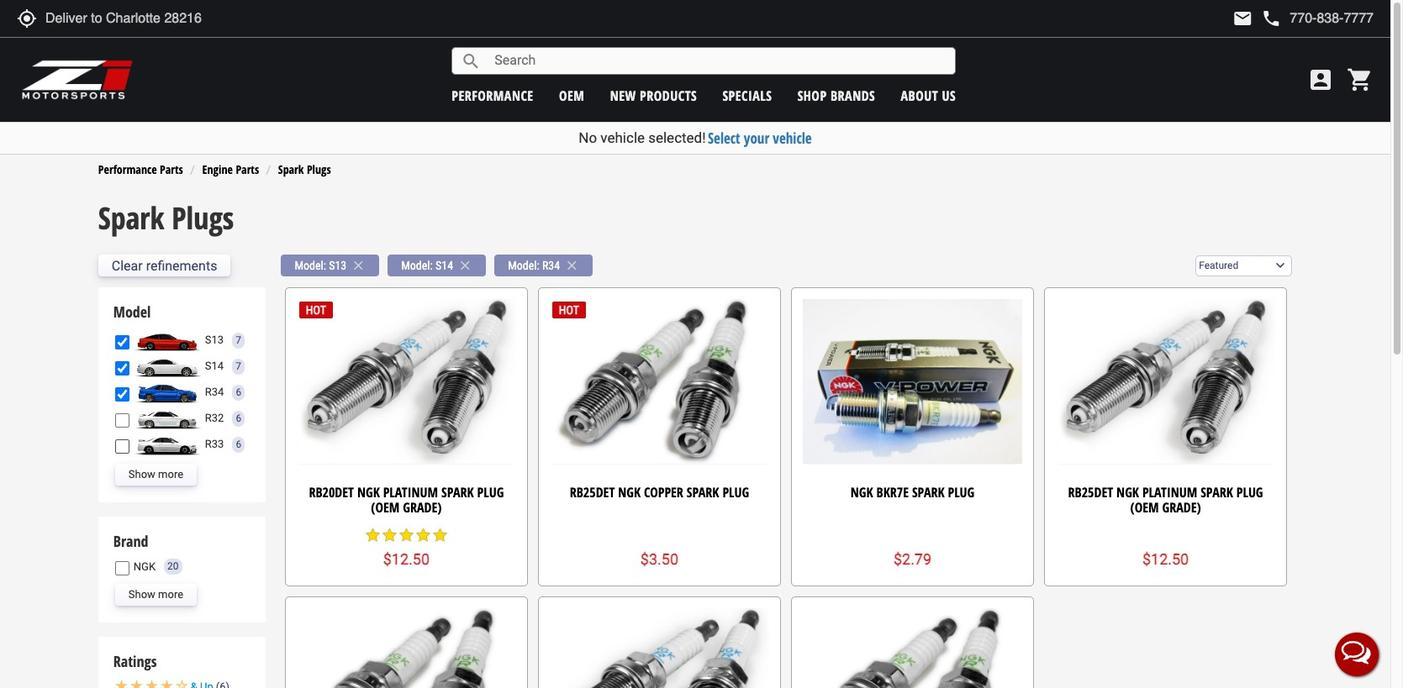 Task type: describe. For each thing, give the bounding box(es) containing it.
$12.50 inside star star star star star $12.50
[[383, 550, 430, 568]]

copper
[[644, 484, 684, 502]]

star star star star star $12.50
[[364, 528, 449, 568]]

select your vehicle link
[[708, 129, 812, 148]]

nissan 240sx silvia zenki kouki s14 1995 1996 1997 1998 1999 ka24de ka24det sr20det rb26dett z1 motorsports image
[[134, 356, 201, 378]]

refinements
[[146, 258, 217, 274]]

6 for r32
[[236, 413, 241, 424]]

engine parts link
[[202, 162, 259, 178]]

ngk for rb25det ngk platinum spark plug (oem grade)
[[1117, 484, 1139, 502]]

ngk bkr7e spark plug
[[851, 484, 975, 502]]

0 horizontal spatial r34
[[205, 386, 224, 398]]

grade) for rb20det
[[403, 498, 442, 517]]

vehicle inside no vehicle selected! select your vehicle
[[601, 129, 645, 146]]

about
[[901, 86, 939, 105]]

7 for s14
[[236, 360, 241, 372]]

(oem for rb20det
[[371, 498, 400, 517]]

rb25det for rb25det ngk platinum spark plug (oem grade)
[[1068, 484, 1113, 502]]

close for model: r34 close
[[564, 258, 580, 273]]

specials link
[[723, 86, 772, 105]]

performance
[[452, 86, 534, 105]]

selected!
[[649, 129, 706, 146]]

1 vertical spatial s13
[[205, 334, 224, 346]]

no vehicle selected! select your vehicle
[[579, 129, 812, 148]]

model
[[113, 302, 151, 322]]

account_box
[[1308, 66, 1335, 93]]

shop brands
[[798, 86, 876, 105]]

oem
[[559, 86, 585, 105]]

3 star from the left
[[398, 528, 415, 544]]

more for brand
[[158, 589, 183, 601]]

z1 motorsports logo image
[[21, 59, 134, 101]]

shopping_cart
[[1347, 66, 1374, 93]]

$2.79
[[894, 550, 932, 568]]

1 vertical spatial s14
[[205, 360, 224, 372]]

6 for r34
[[236, 386, 241, 398]]

performance
[[98, 162, 157, 178]]

your
[[744, 129, 770, 148]]

bkr7e
[[877, 484, 909, 502]]

spark inside rb25det ngk platinum spark plug (oem grade)
[[1201, 484, 1233, 502]]

brands
[[831, 86, 876, 105]]

rb25det ngk copper spark plug
[[570, 484, 749, 502]]

no
[[579, 129, 597, 146]]

plug for rb25det ngk platinum spark plug (oem grade)
[[1237, 484, 1264, 502]]

nissan 240sx silvia zenki kouki s13 rps13 180sx 1989 1990 1991 1992 1993 1994 ka24e ka24de ka24det sr20det rb26dett z1 motorsports image
[[134, 330, 201, 352]]

about us
[[901, 86, 956, 105]]

new
[[610, 86, 636, 105]]

model: for model: r34 close
[[508, 259, 540, 273]]

rb20det
[[309, 484, 354, 502]]

Search search field
[[481, 48, 955, 74]]

mail
[[1233, 8, 1253, 29]]

close for model: s13 close
[[351, 258, 366, 273]]

1 vertical spatial spark plugs
[[98, 198, 234, 239]]

7 for s13
[[236, 334, 241, 346]]

model: s13 close
[[295, 258, 366, 273]]

nissan skyline coupe sedan r32 gtr gt-r bnr32 hcr32 hnr32 er32 hr32 fr32 gts-4 gts4 gts-t gtst gts image
[[134, 408, 201, 430]]

clear refinements button
[[98, 255, 231, 277]]

6 for r33
[[236, 439, 241, 450]]

rb25det for rb25det ngk copper spark plug
[[570, 484, 615, 502]]

oem link
[[559, 86, 585, 105]]

shopping_cart link
[[1343, 66, 1374, 93]]

ngk for rb20det ngk platinum spark plug (oem grade)
[[357, 484, 380, 502]]

spark inside rb20det ngk platinum spark plug (oem grade)
[[441, 484, 474, 502]]

1 horizontal spatial plugs
[[307, 162, 331, 178]]

my_location
[[17, 8, 37, 29]]

r32
[[205, 412, 224, 425]]

shop brands link
[[798, 86, 876, 105]]

spark plugs link
[[278, 162, 331, 178]]

nissan skyline coupe sedan r33 gtr gt-r bcnr33 enr33 enr33 gts-t gtst gts awd attesa 1995 1996 1997 1998 rb20det rb25de image
[[134, 434, 201, 456]]

engine
[[202, 162, 233, 178]]

model: for model: s14 close
[[401, 259, 433, 273]]

show more for brand
[[128, 589, 183, 601]]

select
[[708, 129, 741, 148]]

shop
[[798, 86, 827, 105]]



Task type: vqa. For each thing, say whether or not it's contained in the screenshot.
(Oem to the left
yes



Task type: locate. For each thing, give the bounding box(es) containing it.
1 horizontal spatial rb25det
[[1068, 484, 1113, 502]]

1 vertical spatial show more button
[[115, 585, 197, 607]]

2 horizontal spatial close
[[564, 258, 580, 273]]

4 plug from the left
[[1237, 484, 1264, 502]]

1 horizontal spatial parts
[[236, 162, 259, 178]]

1 vertical spatial 6
[[236, 413, 241, 424]]

plug inside rb25det ngk platinum spark plug (oem grade)
[[1237, 484, 1264, 502]]

4 star from the left
[[415, 528, 432, 544]]

$3.50
[[641, 550, 679, 568]]

show more button for model
[[115, 464, 197, 486]]

2 7 from the top
[[236, 360, 241, 372]]

rb25det
[[570, 484, 615, 502], [1068, 484, 1113, 502]]

1 horizontal spatial grade)
[[1163, 498, 1201, 517]]

clear
[[112, 258, 143, 274]]

2 close from the left
[[458, 258, 473, 273]]

1 show more from the top
[[128, 468, 183, 481]]

0 horizontal spatial model:
[[295, 259, 326, 273]]

2 show from the top
[[128, 589, 155, 601]]

rb20det ngk platinum spark plug (oem grade)
[[309, 484, 504, 517]]

r34 inside "model: r34 close"
[[542, 259, 560, 273]]

vehicle
[[773, 129, 812, 148], [601, 129, 645, 146]]

show
[[128, 468, 155, 481], [128, 589, 155, 601]]

1 horizontal spatial s14
[[436, 259, 453, 273]]

parts for engine parts
[[236, 162, 259, 178]]

1 horizontal spatial vehicle
[[773, 129, 812, 148]]

0 horizontal spatial plugs
[[172, 198, 234, 239]]

(oem inside rb20det ngk platinum spark plug (oem grade)
[[371, 498, 400, 517]]

0 vertical spatial spark plugs
[[278, 162, 331, 178]]

2 parts from the left
[[236, 162, 259, 178]]

rb25det inside rb25det ngk platinum spark plug (oem grade)
[[1068, 484, 1113, 502]]

show more down the nissan skyline coupe sedan r33 gtr gt-r bcnr33 enr33 enr33 gts-t gtst gts awd attesa 1995 1996 1997 1998 rb20det rb25de image at the left bottom of page
[[128, 468, 183, 481]]

show more down 20
[[128, 589, 183, 601]]

2 plug from the left
[[723, 484, 749, 502]]

0 horizontal spatial grade)
[[403, 498, 442, 517]]

2 $12.50 from the left
[[1143, 550, 1189, 568]]

platinum for rb25det
[[1143, 484, 1198, 502]]

spark plugs
[[278, 162, 331, 178], [98, 198, 234, 239]]

7 right nissan 240sx silvia zenki kouki s13 rps13 180sx 1989 1990 1991 1992 1993 1994 ka24e ka24de ka24det sr20det rb26dett z1 motorsports image
[[236, 334, 241, 346]]

0 horizontal spatial s14
[[205, 360, 224, 372]]

1 vertical spatial more
[[158, 589, 183, 601]]

0 vertical spatial r34
[[542, 259, 560, 273]]

1 platinum from the left
[[383, 484, 438, 502]]

grade)
[[403, 498, 442, 517], [1163, 498, 1201, 517]]

$12.50
[[383, 550, 430, 568], [1143, 550, 1189, 568]]

2 platinum from the left
[[1143, 484, 1198, 502]]

1 horizontal spatial model:
[[401, 259, 433, 273]]

2 rb25det from the left
[[1068, 484, 1113, 502]]

1 parts from the left
[[160, 162, 183, 178]]

about us link
[[901, 86, 956, 105]]

1 rb25det from the left
[[570, 484, 615, 502]]

plug for rb25det ngk copper spark plug
[[723, 484, 749, 502]]

show down the brand
[[128, 589, 155, 601]]

show more button
[[115, 464, 197, 486], [115, 585, 197, 607]]

close
[[351, 258, 366, 273], [458, 258, 473, 273], [564, 258, 580, 273]]

6 right r33
[[236, 439, 241, 450]]

0 horizontal spatial vehicle
[[601, 129, 645, 146]]

6
[[236, 386, 241, 398], [236, 413, 241, 424], [236, 439, 241, 450]]

platinum inside rb25det ngk platinum spark plug (oem grade)
[[1143, 484, 1198, 502]]

model: s14 close
[[401, 258, 473, 273]]

1 grade) from the left
[[403, 498, 442, 517]]

1 show from the top
[[128, 468, 155, 481]]

3 close from the left
[[564, 258, 580, 273]]

0 horizontal spatial spark plugs
[[98, 198, 234, 239]]

1 7 from the top
[[236, 334, 241, 346]]

r34
[[542, 259, 560, 273], [205, 386, 224, 398]]

(oem for rb25det
[[1131, 498, 1159, 517]]

engine parts
[[202, 162, 259, 178]]

model: for model: s13 close
[[295, 259, 326, 273]]

1 close from the left
[[351, 258, 366, 273]]

vehicle right no
[[601, 129, 645, 146]]

1 model: from the left
[[295, 259, 326, 273]]

performance parts
[[98, 162, 183, 178]]

more down the nissan skyline coupe sedan r33 gtr gt-r bcnr33 enr33 enr33 gts-t gtst gts awd attesa 1995 1996 1997 1998 rb20det rb25de image at the left bottom of page
[[158, 468, 183, 481]]

r33
[[205, 438, 224, 451]]

platinum for rb20det
[[383, 484, 438, 502]]

s14
[[436, 259, 453, 273], [205, 360, 224, 372]]

spark plugs right engine parts
[[278, 162, 331, 178]]

ratings
[[113, 651, 157, 672]]

model: r34 close
[[508, 258, 580, 273]]

ngk for rb25det ngk copper spark plug
[[618, 484, 641, 502]]

rb25det ngk platinum spark plug (oem grade)
[[1068, 484, 1264, 517]]

clear refinements
[[112, 258, 217, 274]]

more for model
[[158, 468, 183, 481]]

s14 inside model: s14 close
[[436, 259, 453, 273]]

2 6 from the top
[[236, 413, 241, 424]]

1 show more button from the top
[[115, 464, 197, 486]]

0 vertical spatial s14
[[436, 259, 453, 273]]

vehicle right your
[[773, 129, 812, 148]]

platinum
[[383, 484, 438, 502], [1143, 484, 1198, 502]]

show more button down 20
[[115, 585, 197, 607]]

3 model: from the left
[[508, 259, 540, 273]]

spark
[[278, 162, 304, 178], [98, 198, 164, 239], [441, 484, 474, 502], [687, 484, 719, 502], [912, 484, 945, 502], [1201, 484, 1233, 502]]

2 model: from the left
[[401, 259, 433, 273]]

0 vertical spatial plugs
[[307, 162, 331, 178]]

account_box link
[[1303, 66, 1339, 93]]

phone
[[1262, 8, 1282, 29]]

0 vertical spatial more
[[158, 468, 183, 481]]

7 right nissan 240sx silvia zenki kouki s14 1995 1996 1997 1998 1999 ka24de ka24det sr20det rb26dett z1 motorsports image
[[236, 360, 241, 372]]

1 horizontal spatial r34
[[542, 259, 560, 273]]

1 horizontal spatial s13
[[329, 259, 347, 273]]

6 right the nissan skyline coupe sedan r34 gtr gt-r bnr34 gts-t gtst gts awd attesa 1999 2000 2001 2002 rb20det rb25de rb25det rb26dett z1 motorsports image
[[236, 386, 241, 398]]

None checkbox
[[115, 335, 129, 350], [115, 361, 129, 376], [115, 387, 129, 402], [115, 413, 129, 428], [115, 439, 129, 454], [115, 335, 129, 350], [115, 361, 129, 376], [115, 387, 129, 402], [115, 413, 129, 428], [115, 439, 129, 454]]

2 show more from the top
[[128, 589, 183, 601]]

1 more from the top
[[158, 468, 183, 481]]

20
[[167, 561, 179, 573]]

0 horizontal spatial s13
[[205, 334, 224, 346]]

0 horizontal spatial parts
[[160, 162, 183, 178]]

None checkbox
[[115, 562, 129, 576]]

1 horizontal spatial platinum
[[1143, 484, 1198, 502]]

$12.50 down rb20det ngk platinum spark plug (oem grade)
[[383, 550, 430, 568]]

platinum inside rb20det ngk platinum spark plug (oem grade)
[[383, 484, 438, 502]]

7
[[236, 334, 241, 346], [236, 360, 241, 372]]

ngk inside rb25det ngk platinum spark plug (oem grade)
[[1117, 484, 1139, 502]]

0 horizontal spatial rb25det
[[570, 484, 615, 502]]

(oem
[[371, 498, 400, 517], [1131, 498, 1159, 517]]

performance link
[[452, 86, 534, 105]]

parts right performance
[[160, 162, 183, 178]]

parts right the engine
[[236, 162, 259, 178]]

1 vertical spatial 7
[[236, 360, 241, 372]]

spark plugs up clear refinements button at left top
[[98, 198, 234, 239]]

s13 inside model: s13 close
[[329, 259, 347, 273]]

show more button for brand
[[115, 585, 197, 607]]

grade) inside rb20det ngk platinum spark plug (oem grade)
[[403, 498, 442, 517]]

0 vertical spatial 7
[[236, 334, 241, 346]]

3 6 from the top
[[236, 439, 241, 450]]

parts for performance parts
[[160, 162, 183, 178]]

show more for model
[[128, 468, 183, 481]]

2 more from the top
[[158, 589, 183, 601]]

nissan skyline coupe sedan r34 gtr gt-r bnr34 gts-t gtst gts awd attesa 1999 2000 2001 2002 rb20det rb25de rb25det rb26dett z1 motorsports image
[[134, 382, 201, 404]]

ngk inside rb20det ngk platinum spark plug (oem grade)
[[357, 484, 380, 502]]

show for brand
[[128, 589, 155, 601]]

3 plug from the left
[[948, 484, 975, 502]]

grade) for rb25det
[[1163, 498, 1201, 517]]

1 horizontal spatial close
[[458, 258, 473, 273]]

phone link
[[1262, 8, 1374, 29]]

mail link
[[1233, 8, 1253, 29]]

grade) inside rb25det ngk platinum spark plug (oem grade)
[[1163, 498, 1201, 517]]

1 horizontal spatial $12.50
[[1143, 550, 1189, 568]]

more
[[158, 468, 183, 481], [158, 589, 183, 601]]

products
[[640, 86, 697, 105]]

0 vertical spatial show
[[128, 468, 155, 481]]

model: inside model: s14 close
[[401, 259, 433, 273]]

(oem inside rb25det ngk platinum spark plug (oem grade)
[[1131, 498, 1159, 517]]

1 vertical spatial show more
[[128, 589, 183, 601]]

brand
[[113, 531, 148, 551]]

2 grade) from the left
[[1163, 498, 1201, 517]]

us
[[942, 86, 956, 105]]

1 6 from the top
[[236, 386, 241, 398]]

new products
[[610, 86, 697, 105]]

parts
[[160, 162, 183, 178], [236, 162, 259, 178]]

0 horizontal spatial close
[[351, 258, 366, 273]]

new products link
[[610, 86, 697, 105]]

0 horizontal spatial (oem
[[371, 498, 400, 517]]

s13
[[329, 259, 347, 273], [205, 334, 224, 346]]

show for model
[[128, 468, 155, 481]]

close for model: s14 close
[[458, 258, 473, 273]]

plugs
[[307, 162, 331, 178], [172, 198, 234, 239]]

plug
[[477, 484, 504, 502], [723, 484, 749, 502], [948, 484, 975, 502], [1237, 484, 1264, 502]]

0 horizontal spatial $12.50
[[383, 550, 430, 568]]

2 (oem from the left
[[1131, 498, 1159, 517]]

1 $12.50 from the left
[[383, 550, 430, 568]]

plug inside rb20det ngk platinum spark plug (oem grade)
[[477, 484, 504, 502]]

mail phone
[[1233, 8, 1282, 29]]

1 (oem from the left
[[371, 498, 400, 517]]

show more
[[128, 468, 183, 481], [128, 589, 183, 601]]

5 star from the left
[[432, 528, 449, 544]]

0 vertical spatial show more
[[128, 468, 183, 481]]

0 vertical spatial 6
[[236, 386, 241, 398]]

show more button down the nissan skyline coupe sedan r33 gtr gt-r bcnr33 enr33 enr33 gts-t gtst gts awd attesa 1995 1996 1997 1998 rb20det rb25de image at the left bottom of page
[[115, 464, 197, 486]]

2 show more button from the top
[[115, 585, 197, 607]]

model:
[[295, 259, 326, 273], [401, 259, 433, 273], [508, 259, 540, 273]]

1 vertical spatial show
[[128, 589, 155, 601]]

1 vertical spatial plugs
[[172, 198, 234, 239]]

performance parts link
[[98, 162, 183, 178]]

2 star from the left
[[381, 528, 398, 544]]

star
[[364, 528, 381, 544], [381, 528, 398, 544], [398, 528, 415, 544], [415, 528, 432, 544], [432, 528, 449, 544]]

1 horizontal spatial spark plugs
[[278, 162, 331, 178]]

show down the nissan skyline coupe sedan r33 gtr gt-r bcnr33 enr33 enr33 gts-t gtst gts awd attesa 1995 1996 1997 1998 rb20det rb25de image at the left bottom of page
[[128, 468, 155, 481]]

0 horizontal spatial platinum
[[383, 484, 438, 502]]

model: inside model: s13 close
[[295, 259, 326, 273]]

plug for rb20det ngk platinum spark plug (oem grade)
[[477, 484, 504, 502]]

specials
[[723, 86, 772, 105]]

2 vertical spatial 6
[[236, 439, 241, 450]]

ngk
[[357, 484, 380, 502], [618, 484, 641, 502], [851, 484, 873, 502], [1117, 484, 1139, 502], [134, 560, 156, 573]]

2 horizontal spatial model:
[[508, 259, 540, 273]]

1 plug from the left
[[477, 484, 504, 502]]

1 horizontal spatial (oem
[[1131, 498, 1159, 517]]

0 vertical spatial show more button
[[115, 464, 197, 486]]

more down 20
[[158, 589, 183, 601]]

6 right r32
[[236, 413, 241, 424]]

1 vertical spatial r34
[[205, 386, 224, 398]]

model: inside "model: r34 close"
[[508, 259, 540, 273]]

1 star from the left
[[364, 528, 381, 544]]

search
[[461, 51, 481, 71]]

0 vertical spatial s13
[[329, 259, 347, 273]]

$12.50 down rb25det ngk platinum spark plug (oem grade) at bottom right
[[1143, 550, 1189, 568]]



